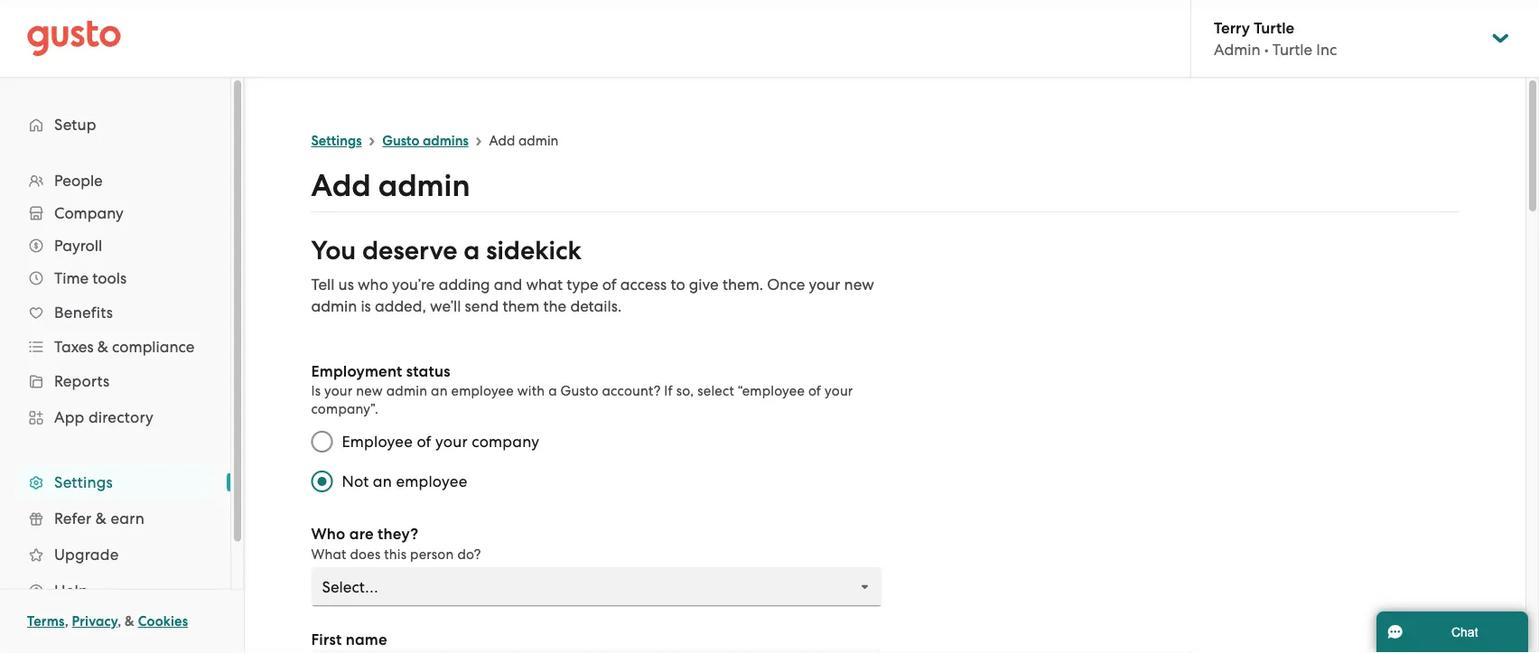 Task type: locate. For each thing, give the bounding box(es) containing it.
new inside tell us who you're adding and what type of access to give them. once your new admin is added, we'll send them the details.
[[844, 276, 874, 294]]

gusto navigation element
[[0, 78, 230, 638]]

2 vertical spatial of
[[417, 433, 432, 451]]

0 vertical spatial settings link
[[311, 133, 362, 149]]

& right taxes
[[97, 338, 108, 356]]

, down help link
[[118, 613, 121, 630]]

your right once
[[809, 276, 841, 294]]

employee
[[451, 383, 514, 399], [396, 473, 468, 491]]

settings link left gusto admins "link"
[[311, 133, 362, 149]]

add admin right admins at the top left of page
[[489, 133, 559, 149]]

home image
[[27, 20, 121, 56]]

0 horizontal spatial of
[[417, 433, 432, 451]]

app
[[54, 408, 84, 426]]

1 vertical spatial turtle
[[1273, 40, 1313, 58]]

0 vertical spatial settings
[[311, 133, 362, 149]]

your up company".
[[324, 383, 353, 399]]

the
[[543, 297, 567, 315]]

to
[[671, 276, 685, 294]]

an down status
[[431, 383, 448, 399]]

1 vertical spatial add
[[311, 168, 371, 204]]

a right with
[[549, 383, 557, 399]]

employee
[[342, 433, 413, 451]]

your left company
[[436, 433, 468, 451]]

employee of your company
[[342, 433, 540, 451]]

employee down 'employee of your company'
[[396, 473, 468, 491]]

0 vertical spatial add admin
[[489, 133, 559, 149]]

select
[[698, 383, 735, 399]]

0 horizontal spatial add
[[311, 168, 371, 204]]

compliance
[[112, 338, 195, 356]]

0 vertical spatial employee
[[451, 383, 514, 399]]

taxes
[[54, 338, 94, 356]]

1 vertical spatial an
[[373, 473, 392, 491]]

settings link up refer & earn link
[[18, 466, 212, 499]]

employee left with
[[451, 383, 514, 399]]

0 vertical spatial an
[[431, 383, 448, 399]]

add up you
[[311, 168, 371, 204]]

your right "employee
[[825, 383, 853, 399]]

1 horizontal spatial settings
[[311, 133, 362, 149]]

a inside employment status is your new admin an employee with a gusto account? if so, select "employee of your company".
[[549, 383, 557, 399]]

an
[[431, 383, 448, 399], [373, 473, 392, 491]]

setup
[[54, 116, 96, 134]]

who are they? what does this person do?
[[311, 525, 481, 562]]

so,
[[676, 383, 694, 399]]

,
[[65, 613, 68, 630], [118, 613, 121, 630]]

is
[[361, 297, 371, 315]]

1 horizontal spatial add
[[489, 133, 515, 149]]

add admin
[[489, 133, 559, 149], [311, 168, 470, 204]]

of inside employment status is your new admin an employee with a gusto account? if so, select "employee of your company".
[[809, 383, 821, 399]]

details.
[[570, 297, 622, 315]]

1 vertical spatial gusto
[[561, 383, 599, 399]]

&
[[97, 338, 108, 356], [96, 510, 107, 528], [125, 613, 135, 630]]

refer & earn link
[[18, 502, 212, 535]]

1 vertical spatial a
[[549, 383, 557, 399]]

add admin down gusto admins "link"
[[311, 168, 470, 204]]

1 vertical spatial settings
[[54, 473, 113, 491]]

once
[[767, 276, 805, 294]]

payroll button
[[18, 229, 212, 262]]

1 vertical spatial employee
[[396, 473, 468, 491]]

list containing people
[[0, 164, 230, 609]]

gusto right with
[[561, 383, 599, 399]]

2 vertical spatial &
[[125, 613, 135, 630]]

0 vertical spatial turtle
[[1254, 18, 1295, 37]]

admin inside employment status is your new admin an employee with a gusto account? if so, select "employee of your company".
[[387, 383, 428, 399]]

0 horizontal spatial gusto
[[382, 133, 420, 149]]

list
[[0, 164, 230, 609]]

you deserve a sidekick
[[311, 235, 582, 266]]

0 horizontal spatial ,
[[65, 613, 68, 630]]

of right "employee
[[809, 383, 821, 399]]

1 horizontal spatial of
[[602, 276, 617, 294]]

benefits link
[[18, 296, 212, 329]]

turtle
[[1254, 18, 1295, 37], [1273, 40, 1313, 58]]

tell
[[311, 276, 335, 294]]

0 horizontal spatial settings
[[54, 473, 113, 491]]

, left privacy
[[65, 613, 68, 630]]

of up details.
[[602, 276, 617, 294]]

refer
[[54, 510, 92, 528]]

settings left gusto admins "link"
[[311, 133, 362, 149]]

& inside dropdown button
[[97, 338, 108, 356]]

gusto admins link
[[382, 133, 469, 149]]

2 , from the left
[[118, 613, 121, 630]]

0 vertical spatial &
[[97, 338, 108, 356]]

you're
[[392, 276, 435, 294]]

of
[[602, 276, 617, 294], [809, 383, 821, 399], [417, 433, 432, 451]]

company button
[[18, 197, 212, 229]]

0 vertical spatial new
[[844, 276, 874, 294]]

an right not
[[373, 473, 392, 491]]

status
[[406, 362, 450, 380]]

who
[[311, 525, 346, 543]]

new down employment
[[356, 383, 383, 399]]

them
[[503, 297, 540, 315]]

your inside tell us who you're adding and what type of access to give them. once your new admin is added, we'll send them the details.
[[809, 276, 841, 294]]

2 horizontal spatial of
[[809, 383, 821, 399]]

terms
[[27, 613, 65, 630]]

0 horizontal spatial a
[[464, 235, 480, 266]]

sidekick
[[486, 235, 582, 266]]

0 vertical spatial a
[[464, 235, 480, 266]]

gusto left admins at the top left of page
[[382, 133, 420, 149]]

us
[[338, 276, 354, 294]]

settings link
[[311, 133, 362, 149], [18, 466, 212, 499]]

0 vertical spatial add
[[489, 133, 515, 149]]

a
[[464, 235, 480, 266], [549, 383, 557, 399]]

1 vertical spatial add admin
[[311, 168, 470, 204]]

admin
[[519, 133, 559, 149], [378, 168, 470, 204], [311, 297, 357, 315], [387, 383, 428, 399]]

add right admins at the top left of page
[[489, 133, 515, 149]]

directory
[[88, 408, 154, 426]]

access
[[621, 276, 667, 294]]

gusto
[[382, 133, 420, 149], [561, 383, 599, 399]]

add
[[489, 133, 515, 149], [311, 168, 371, 204]]

0 horizontal spatial new
[[356, 383, 383, 399]]

chat button
[[1377, 612, 1529, 653]]

time tools
[[54, 269, 127, 287]]

gusto admins
[[382, 133, 469, 149]]

app directory link
[[18, 401, 212, 434]]

this
[[384, 546, 407, 562]]

turtle right •
[[1273, 40, 1313, 58]]

new
[[844, 276, 874, 294], [356, 383, 383, 399]]

tools
[[92, 269, 127, 287]]

0 horizontal spatial settings link
[[18, 466, 212, 499]]

reports link
[[18, 365, 212, 398]]

benefits
[[54, 304, 113, 322]]

time tools button
[[18, 262, 212, 295]]

0 vertical spatial of
[[602, 276, 617, 294]]

settings inside "gusto navigation" element
[[54, 473, 113, 491]]

they?
[[378, 525, 419, 543]]

settings up refer
[[54, 473, 113, 491]]

new right once
[[844, 276, 874, 294]]

1 vertical spatial new
[[356, 383, 383, 399]]

of up not an employee
[[417, 433, 432, 451]]

1 horizontal spatial an
[[431, 383, 448, 399]]

admins
[[423, 133, 469, 149]]

1 horizontal spatial a
[[549, 383, 557, 399]]

send
[[465, 297, 499, 315]]

& left "cookies" button
[[125, 613, 135, 630]]

1 vertical spatial of
[[809, 383, 821, 399]]

do?
[[458, 546, 481, 562]]

0 vertical spatial gusto
[[382, 133, 420, 149]]

& left earn
[[96, 510, 107, 528]]

employment
[[311, 362, 403, 380]]

1 horizontal spatial new
[[844, 276, 874, 294]]

turtle up •
[[1254, 18, 1295, 37]]

a up adding in the top left of the page
[[464, 235, 480, 266]]

0 horizontal spatial an
[[373, 473, 392, 491]]

is
[[311, 383, 321, 399]]

what
[[526, 276, 563, 294]]

1 horizontal spatial gusto
[[561, 383, 599, 399]]

new inside employment status is your new admin an employee with a gusto account? if so, select "employee of your company".
[[356, 383, 383, 399]]

1 horizontal spatial ,
[[118, 613, 121, 630]]

1 vertical spatial &
[[96, 510, 107, 528]]

1 , from the left
[[65, 613, 68, 630]]



Task type: describe. For each thing, give the bounding box(es) containing it.
upgrade link
[[18, 538, 212, 571]]

an inside employment status is your new admin an employee with a gusto account? if so, select "employee of your company".
[[431, 383, 448, 399]]

and
[[494, 276, 522, 294]]

them.
[[723, 276, 763, 294]]

type
[[567, 276, 599, 294]]

help link
[[18, 575, 212, 607]]

are
[[349, 525, 374, 543]]

name
[[346, 630, 387, 649]]

earn
[[111, 510, 144, 528]]

terry turtle admin • turtle inc
[[1214, 18, 1337, 58]]

of inside tell us who you're adding and what type of access to give them. once your new admin is added, we'll send them the details.
[[602, 276, 617, 294]]

upgrade
[[54, 546, 119, 564]]

•
[[1265, 40, 1269, 58]]

taxes & compliance button
[[18, 331, 212, 363]]

not
[[342, 473, 369, 491]]

gusto inside employment status is your new admin an employee with a gusto account? if so, select "employee of your company".
[[561, 383, 599, 399]]

chat
[[1452, 625, 1479, 639]]

person
[[410, 546, 454, 562]]

first name
[[311, 630, 387, 649]]

company
[[54, 204, 124, 222]]

admin
[[1214, 40, 1261, 58]]

time
[[54, 269, 89, 287]]

admin inside tell us who you're adding and what type of access to give them. once your new admin is added, we'll send them the details.
[[311, 297, 357, 315]]

tell us who you're adding and what type of access to give them. once your new admin is added, we'll send them the details.
[[311, 276, 874, 315]]

you
[[311, 235, 356, 266]]

does
[[350, 546, 381, 562]]

cookies
[[138, 613, 188, 630]]

people
[[54, 172, 103, 190]]

if
[[664, 383, 673, 399]]

employment status is your new admin an employee with a gusto account? if so, select "employee of your company".
[[311, 362, 853, 417]]

what
[[311, 546, 347, 562]]

0 horizontal spatial add admin
[[311, 168, 470, 204]]

1 vertical spatial settings link
[[18, 466, 212, 499]]

cookies button
[[138, 611, 188, 632]]

reports
[[54, 372, 110, 390]]

first
[[311, 630, 342, 649]]

inc
[[1317, 40, 1337, 58]]

not an employee
[[342, 473, 468, 491]]

app directory
[[54, 408, 154, 426]]

payroll
[[54, 237, 102, 255]]

help
[[54, 582, 88, 600]]

Not an employee radio
[[302, 462, 342, 501]]

account?
[[602, 383, 661, 399]]

Employee of your company radio
[[302, 422, 342, 462]]

added,
[[375, 297, 426, 315]]

refer & earn
[[54, 510, 144, 528]]

setup link
[[18, 108, 212, 141]]

"employee
[[738, 383, 805, 399]]

people button
[[18, 164, 212, 197]]

company".
[[311, 401, 378, 417]]

company
[[472, 433, 540, 451]]

& for compliance
[[97, 338, 108, 356]]

terms link
[[27, 613, 65, 630]]

we'll
[[430, 297, 461, 315]]

privacy
[[72, 613, 118, 630]]

employee inside employment status is your new admin an employee with a gusto account? if so, select "employee of your company".
[[451, 383, 514, 399]]

deserve
[[362, 235, 458, 266]]

with
[[517, 383, 545, 399]]

adding
[[439, 276, 490, 294]]

privacy link
[[72, 613, 118, 630]]

1 horizontal spatial add admin
[[489, 133, 559, 149]]

taxes & compliance
[[54, 338, 195, 356]]

terry
[[1214, 18, 1250, 37]]

terms , privacy , & cookies
[[27, 613, 188, 630]]

1 horizontal spatial settings link
[[311, 133, 362, 149]]

give
[[689, 276, 719, 294]]

& for earn
[[96, 510, 107, 528]]

who
[[358, 276, 388, 294]]



Task type: vqa. For each thing, say whether or not it's contained in the screenshot.
Cookies
yes



